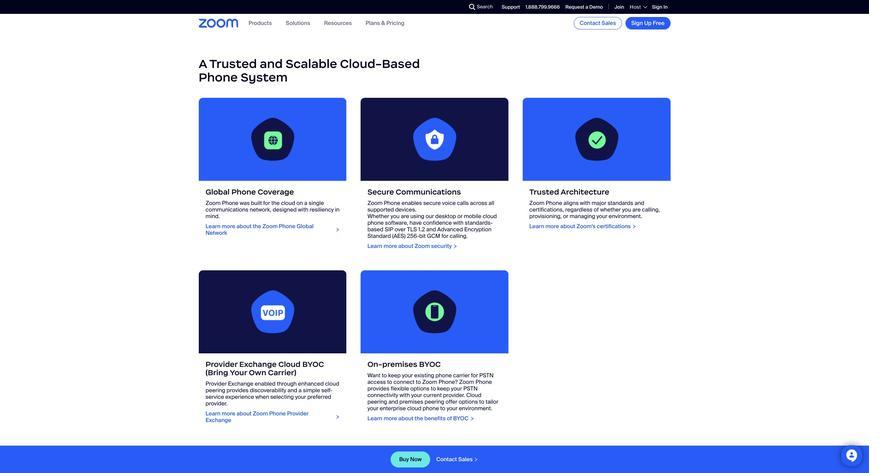 Task type: locate. For each thing, give the bounding box(es) containing it.
environment.
[[609, 213, 643, 220], [459, 405, 493, 412]]

peering
[[206, 387, 225, 394], [368, 399, 387, 406], [425, 399, 445, 406]]

(aes)
[[393, 233, 406, 240]]

devices.
[[395, 206, 417, 213]]

provider down (bring
[[206, 381, 227, 388]]

byoc up enhanced
[[303, 360, 324, 369]]

connectivity
[[368, 392, 398, 399]]

secure communications zoom phone enables secure voice calls across all supported devices. whether you are using our desktop or mobile cloud phone software, have confidence with standards- based sip over tls 1.2 and advanced encryption standard (aes) 256-bit gcm for calling. learn more about zoom security
[[368, 187, 497, 250]]

provider down selecting
[[287, 410, 309, 418]]

trusted right a
[[209, 56, 257, 72]]

sign in link
[[653, 4, 668, 10]]

0 horizontal spatial you
[[391, 213, 400, 220]]

0 vertical spatial keep
[[388, 372, 401, 380]]

mobile
[[464, 213, 482, 220]]

sip
[[385, 226, 394, 233]]

phone up benefits at the bottom of page
[[423, 405, 439, 412]]

1 horizontal spatial peering
[[368, 399, 387, 406]]

sign left up
[[632, 19, 643, 27]]

a inside global phone coverage zoom phone was built for the cloud on a single communications network, designed with resiliency in mind. learn more about the zoom phone global network
[[304, 200, 308, 207]]

for inside global phone coverage zoom phone was built for the cloud on a single communications network, designed with resiliency in mind. learn more about the zoom phone global network
[[263, 200, 270, 207]]

a left simple
[[299, 387, 302, 394]]

sign in
[[653, 4, 668, 10]]

0 vertical spatial sign
[[653, 4, 663, 10]]

cloud inside "on-premises byoc want to keep your existing phone carrier for pstn access to connect to zoom phone? zoom phone provides flexible options to keep your pstn connectivity with your current provider. cloud peering and premises peering offer options to tailor your enterprise cloud phone to your environment. learn more about the benefits of byoc"
[[467, 392, 482, 399]]

access
[[368, 379, 386, 386]]

provider. down (bring
[[206, 400, 228, 408]]

sign left in
[[653, 4, 663, 10]]

&
[[382, 20, 385, 27]]

or left mobile
[[458, 213, 463, 220]]

cloud up through
[[279, 360, 301, 369]]

provider. down phone?
[[443, 392, 465, 399]]

or down aligns at the top of page
[[563, 213, 569, 220]]

0 horizontal spatial environment.
[[459, 405, 493, 412]]

1 vertical spatial provider.
[[206, 400, 228, 408]]

on-
[[368, 360, 383, 369]]

options down the existing
[[411, 385, 430, 393]]

learn inside provider exchange cloud byoc (bring your own carrier) provider exchange enabled through enhanced cloud peering provides discoverability and a simple self- service experience when selecting your preferred provider. learn more about zoom phone provider exchange
[[206, 410, 221, 418]]

your down enhanced
[[295, 394, 306, 401]]

cloud right enterprise
[[407, 405, 422, 412]]

a
[[199, 56, 207, 72]]

for
[[263, 200, 270, 207], [442, 233, 449, 240], [471, 372, 478, 380]]

cloud up preferred
[[325, 381, 339, 388]]

1 vertical spatial for
[[442, 233, 449, 240]]

own
[[249, 368, 266, 378]]

of left whether
[[594, 206, 599, 213]]

2 vertical spatial the
[[415, 415, 423, 423]]

more down experience
[[222, 410, 235, 418]]

more down provisioning,
[[546, 223, 559, 230]]

resources
[[324, 20, 352, 27]]

about inside "on-premises byoc want to keep your existing phone carrier for pstn access to connect to zoom phone? zoom phone provides flexible options to keep your pstn connectivity with your current provider. cloud peering and premises peering offer options to tailor your enterprise cloud phone to your environment. learn more about the benefits of byoc"
[[399, 415, 414, 423]]

0 vertical spatial provider.
[[443, 392, 465, 399]]

1 horizontal spatial sign
[[653, 4, 663, 10]]

1 vertical spatial contact sales
[[437, 456, 473, 463]]

byoc down offer
[[454, 415, 469, 423]]

0 horizontal spatial a
[[299, 387, 302, 394]]

about inside secure communications zoom phone enables secure voice calls across all supported devices. whether you are using our desktop or mobile cloud phone software, have confidence with standards- based sip over tls 1.2 and advanced encryption standard (aes) 256-bit gcm for calling. learn more about zoom security
[[399, 243, 414, 250]]

0 vertical spatial environment.
[[609, 213, 643, 220]]

more
[[222, 223, 235, 230], [546, 223, 559, 230], [384, 243, 397, 250], [222, 410, 235, 418], [384, 415, 397, 423]]

learn down mind.
[[206, 223, 221, 230]]

your down carrier
[[451, 385, 462, 393]]

1 horizontal spatial or
[[563, 213, 569, 220]]

zoom up current
[[422, 379, 438, 386]]

with
[[580, 200, 591, 207], [298, 206, 309, 213], [453, 219, 464, 227], [400, 392, 410, 399]]

0 vertical spatial cloud
[[279, 360, 301, 369]]

0 horizontal spatial pstn
[[464, 385, 478, 393]]

0 horizontal spatial trusted
[[209, 56, 257, 72]]

1 horizontal spatial global
[[297, 223, 314, 230]]

environment. right offer
[[459, 405, 493, 412]]

phone inside a trusted and scalable cloud-based phone system
[[199, 70, 238, 85]]

options
[[411, 385, 430, 393], [459, 399, 478, 406]]

cloud down all
[[483, 213, 497, 220]]

0 horizontal spatial keep
[[388, 372, 401, 380]]

plans
[[366, 20, 380, 27]]

existing
[[415, 372, 435, 380]]

byoc
[[303, 360, 324, 369], [419, 360, 441, 369], [454, 415, 469, 423]]

with inside secure communications zoom phone enables secure voice calls across all supported devices. whether you are using our desktop or mobile cloud phone software, have confidence with standards- based sip over tls 1.2 and advanced encryption standard (aes) 256-bit gcm for calling. learn more about zoom security
[[453, 219, 464, 227]]

more down communications
[[222, 223, 235, 230]]

provider. inside "on-premises byoc want to keep your existing phone carrier for pstn access to connect to zoom phone? zoom phone provides flexible options to keep your pstn connectivity with your current provider. cloud peering and premises peering offer options to tailor your enterprise cloud phone to your environment. learn more about the benefits of byoc"
[[443, 392, 465, 399]]

learn down provisioning,
[[530, 223, 545, 230]]

1 horizontal spatial provides
[[368, 385, 390, 393]]

with up the calling.
[[453, 219, 464, 227]]

2 horizontal spatial for
[[471, 372, 478, 380]]

certifications,
[[530, 206, 564, 213]]

exchange down service
[[206, 417, 231, 424]]

pstn down carrier
[[464, 385, 478, 393]]

in
[[335, 206, 340, 213]]

about down enterprise
[[399, 415, 414, 423]]

you right whether
[[623, 206, 632, 213]]

contact down request a demo link
[[580, 19, 601, 27]]

exchange up enabled
[[239, 360, 277, 369]]

2 vertical spatial a
[[299, 387, 302, 394]]

zoom down the when
[[253, 410, 268, 418]]

whether
[[368, 213, 390, 220]]

0 horizontal spatial contact
[[437, 456, 457, 463]]

for right built
[[263, 200, 270, 207]]

the inside "on-premises byoc want to keep your existing phone carrier for pstn access to connect to zoom phone? zoom phone provides flexible options to keep your pstn connectivity with your current provider. cloud peering and premises peering offer options to tailor your enterprise cloud phone to your environment. learn more about the benefits of byoc"
[[415, 415, 423, 423]]

request a demo
[[566, 4, 603, 10]]

peering down access
[[368, 399, 387, 406]]

learn
[[206, 223, 221, 230], [530, 223, 545, 230], [368, 243, 383, 250], [206, 410, 221, 418], [368, 415, 383, 423]]

1 horizontal spatial contact
[[580, 19, 601, 27]]

0 vertical spatial of
[[594, 206, 599, 213]]

0 vertical spatial provider
[[206, 360, 238, 369]]

1 horizontal spatial sales
[[602, 19, 616, 27]]

cloud
[[281, 200, 295, 207], [483, 213, 497, 220], [325, 381, 339, 388], [407, 405, 422, 412]]

cloud left on
[[281, 200, 295, 207]]

about down was
[[237, 223, 252, 230]]

1 horizontal spatial byoc
[[419, 360, 441, 369]]

enhanced
[[298, 381, 324, 388]]

1 horizontal spatial cloud
[[467, 392, 482, 399]]

(bring
[[206, 368, 228, 378]]

1 vertical spatial global
[[297, 223, 314, 230]]

0 vertical spatial phone
[[368, 219, 384, 227]]

a right on
[[304, 200, 308, 207]]

1 vertical spatial a
[[304, 200, 308, 207]]

1 horizontal spatial of
[[594, 206, 599, 213]]

your up flexible
[[402, 372, 413, 380]]

1 or from the left
[[458, 213, 463, 220]]

1 horizontal spatial you
[[623, 206, 632, 213]]

provides down want
[[368, 385, 390, 393]]

1 horizontal spatial are
[[633, 206, 641, 213]]

sign
[[653, 4, 663, 10], [632, 19, 643, 27]]

byoc inside provider exchange cloud byoc (bring your own carrier) provider exchange enabled through enhanced cloud peering provides discoverability and a simple self- service experience when selecting your preferred provider. learn more about zoom phone provider exchange
[[303, 360, 324, 369]]

you up over
[[391, 213, 400, 220]]

with down connect
[[400, 392, 410, 399]]

1 horizontal spatial for
[[442, 233, 449, 240]]

mind.
[[206, 213, 220, 220]]

support
[[502, 4, 520, 10]]

learn down enterprise
[[368, 415, 383, 423]]

0 vertical spatial sales
[[602, 19, 616, 27]]

1 vertical spatial the
[[253, 223, 261, 230]]

0 vertical spatial contact sales link
[[574, 17, 622, 30]]

a inside provider exchange cloud byoc (bring your own carrier) provider exchange enabled through enhanced cloud peering provides discoverability and a simple self- service experience when selecting your preferred provider. learn more about zoom phone provider exchange
[[299, 387, 302, 394]]

phone left carrier
[[436, 372, 452, 380]]

0 horizontal spatial or
[[458, 213, 463, 220]]

environment. inside "on-premises byoc want to keep your existing phone carrier for pstn access to connect to zoom phone? zoom phone provides flexible options to keep your pstn connectivity with your current provider. cloud peering and premises peering offer options to tailor your enterprise cloud phone to your environment. learn more about the benefits of byoc"
[[459, 405, 493, 412]]

provides inside "on-premises byoc want to keep your existing phone carrier for pstn access to connect to zoom phone? zoom phone provides flexible options to keep your pstn connectivity with your current provider. cloud peering and premises peering offer options to tailor your enterprise cloud phone to your environment. learn more about the benefits of byoc"
[[368, 385, 390, 393]]

0 vertical spatial for
[[263, 200, 270, 207]]

1 vertical spatial cloud
[[467, 392, 482, 399]]

keep up offer
[[437, 385, 450, 393]]

to right connect
[[416, 379, 421, 386]]

1 horizontal spatial contact sales link
[[574, 17, 622, 30]]

cloud inside global phone coverage zoom phone was built for the cloud on a single communications network, designed with resiliency in mind. learn more about the zoom phone global network
[[281, 200, 295, 207]]

provider. inside provider exchange cloud byoc (bring your own carrier) provider exchange enabled through enhanced cloud peering provides discoverability and a simple self- service experience when selecting your preferred provider. learn more about zoom phone provider exchange
[[206, 400, 228, 408]]

0 horizontal spatial global
[[206, 187, 230, 197]]

software,
[[385, 219, 409, 227]]

cloud-
[[340, 56, 382, 72]]

the down 'coverage'
[[272, 200, 280, 207]]

you inside trusted architecture zoom phone aligns with major standards and certifications, regardless of whether you are calling, provisioning, or managing your environment. learn more about zoom's certifications
[[623, 206, 632, 213]]

1 vertical spatial of
[[447, 415, 452, 423]]

search image
[[469, 4, 475, 10]]

1 vertical spatial keep
[[437, 385, 450, 393]]

sign for sign in
[[653, 4, 663, 10]]

1 horizontal spatial trusted
[[530, 187, 560, 197]]

join link
[[615, 4, 625, 10]]

for up security
[[442, 233, 449, 240]]

1 horizontal spatial the
[[272, 200, 280, 207]]

learn down standard
[[368, 243, 383, 250]]

aligns
[[564, 200, 579, 207]]

provides down your at the left of the page
[[227, 387, 249, 394]]

the left benefits at the bottom of page
[[415, 415, 423, 423]]

advanced
[[438, 226, 463, 233]]

more down (aes)
[[384, 243, 397, 250]]

across
[[470, 200, 488, 207]]

phone up standard
[[368, 219, 384, 227]]

and inside provider exchange cloud byoc (bring your own carrier) provider exchange enabled through enhanced cloud peering provides discoverability and a simple self- service experience when selecting your preferred provider. learn more about zoom phone provider exchange
[[288, 387, 297, 394]]

you inside secure communications zoom phone enables secure voice calls across all supported devices. whether you are using our desktop or mobile cloud phone software, have confidence with standards- based sip over tls 1.2 and advanced encryption standard (aes) 256-bit gcm for calling. learn more about zoom security
[[391, 213, 400, 220]]

0 horizontal spatial options
[[411, 385, 430, 393]]

to left offer
[[441, 405, 446, 412]]

learn down service
[[206, 410, 221, 418]]

about down (aes)
[[399, 243, 414, 250]]

0 vertical spatial premises
[[383, 360, 418, 369]]

zoom up provisioning,
[[530, 200, 545, 207]]

None search field
[[444, 1, 471, 12]]

1 vertical spatial sign
[[632, 19, 643, 27]]

the down network,
[[253, 223, 261, 230]]

to left tailor
[[480, 399, 485, 406]]

gcm
[[427, 233, 441, 240]]

your down "connectivity"
[[368, 405, 379, 412]]

0 horizontal spatial peering
[[206, 387, 225, 394]]

cloud left tailor
[[467, 392, 482, 399]]

0 horizontal spatial provides
[[227, 387, 249, 394]]

2 horizontal spatial the
[[415, 415, 423, 423]]

cloud inside secure communications zoom phone enables secure voice calls across all supported devices. whether you are using our desktop or mobile cloud phone software, have confidence with standards- based sip over tls 1.2 and advanced encryption standard (aes) 256-bit gcm for calling. learn more about zoom security
[[483, 213, 497, 220]]

1 vertical spatial contact
[[437, 456, 457, 463]]

1 horizontal spatial provider.
[[443, 392, 465, 399]]

of right benefits at the bottom of page
[[447, 415, 452, 423]]

0 vertical spatial the
[[272, 200, 280, 207]]

0 horizontal spatial sign
[[632, 19, 643, 27]]

1 vertical spatial exchange
[[228, 381, 254, 388]]

1.2
[[419, 226, 425, 233]]

global down the resiliency
[[297, 223, 314, 230]]

2 or from the left
[[563, 213, 569, 220]]

more inside "on-premises byoc want to keep your existing phone carrier for pstn access to connect to zoom phone? zoom phone provides flexible options to keep your pstn connectivity with your current provider. cloud peering and premises peering offer options to tailor your enterprise cloud phone to your environment. learn more about the benefits of byoc"
[[384, 415, 397, 423]]

are left using
[[401, 213, 409, 220]]

enabled
[[255, 381, 276, 388]]

built
[[251, 200, 262, 207]]

security
[[431, 243, 452, 250]]

up
[[645, 19, 652, 27]]

for inside secure communications zoom phone enables secure voice calls across all supported devices. whether you are using our desktop or mobile cloud phone software, have confidence with standards- based sip over tls 1.2 and advanced encryption standard (aes) 256-bit gcm for calling. learn more about zoom security
[[442, 233, 449, 240]]

coverage
[[258, 187, 294, 197]]

global
[[206, 187, 230, 197], [297, 223, 314, 230]]

keep up flexible
[[388, 372, 401, 380]]

about down experience
[[237, 410, 252, 418]]

are left calling,
[[633, 206, 641, 213]]

with inside global phone coverage zoom phone was built for the cloud on a single communications network, designed with resiliency in mind. learn more about the zoom phone global network
[[298, 206, 309, 213]]

using
[[411, 213, 425, 220]]

0 vertical spatial a
[[586, 4, 589, 10]]

phone inside secure communications zoom phone enables secure voice calls across all supported devices. whether you are using our desktop or mobile cloud phone software, have confidence with standards- based sip over tls 1.2 and advanced encryption standard (aes) 256-bit gcm for calling. learn more about zoom security
[[368, 219, 384, 227]]

0 vertical spatial exchange
[[239, 360, 277, 369]]

premises up connect
[[383, 360, 418, 369]]

2 vertical spatial for
[[471, 372, 478, 380]]

1 horizontal spatial a
[[304, 200, 308, 207]]

0 horizontal spatial sales
[[459, 456, 473, 463]]

the
[[272, 200, 280, 207], [253, 223, 261, 230], [415, 415, 423, 423]]

peering up benefits at the bottom of page
[[425, 399, 445, 406]]

more down enterprise
[[384, 415, 397, 423]]

0 horizontal spatial cloud
[[279, 360, 301, 369]]

provider up service
[[206, 360, 238, 369]]

major
[[592, 200, 607, 207]]

blue shield icon image
[[361, 98, 509, 181]]

enterprise
[[380, 405, 406, 412]]

more inside provider exchange cloud byoc (bring your own carrier) provider exchange enabled through enhanced cloud peering provides discoverability and a simple self- service experience when selecting your preferred provider. learn more about zoom phone provider exchange
[[222, 410, 235, 418]]

request
[[566, 4, 585, 10]]

your down major
[[597, 213, 608, 220]]

1 vertical spatial pstn
[[464, 385, 478, 393]]

phone
[[199, 70, 238, 85], [232, 187, 256, 197], [222, 200, 239, 207], [384, 200, 401, 207], [546, 200, 563, 207], [279, 223, 296, 230], [476, 379, 492, 386], [269, 410, 286, 418]]

0 horizontal spatial for
[[263, 200, 270, 207]]

and inside a trusted and scalable cloud-based phone system
[[260, 56, 283, 72]]

provider exchange cloud byoc (bring your own carrier) provider exchange enabled through enhanced cloud peering provides discoverability and a simple self- service experience when selecting your preferred provider. learn more about zoom phone provider exchange
[[206, 360, 339, 424]]

trusted inside a trusted and scalable cloud-based phone system
[[209, 56, 257, 72]]

1 horizontal spatial keep
[[437, 385, 450, 393]]

designed
[[273, 206, 297, 213]]

1 vertical spatial trusted
[[530, 187, 560, 197]]

are inside secure communications zoom phone enables secure voice calls across all supported devices. whether you are using our desktop or mobile cloud phone software, have confidence with standards- based sip over tls 1.2 and advanced encryption standard (aes) 256-bit gcm for calling. learn more about zoom security
[[401, 213, 409, 220]]

on-premises byoc want to keep your existing phone carrier for pstn access to connect to zoom phone? zoom phone provides flexible options to keep your pstn connectivity with your current provider. cloud peering and premises peering offer options to tailor your enterprise cloud phone to your environment. learn more about the benefits of byoc
[[368, 360, 499, 423]]

carrier
[[453, 372, 470, 380]]

0 vertical spatial trusted
[[209, 56, 257, 72]]

0 horizontal spatial of
[[447, 415, 452, 423]]

byoc up the existing
[[419, 360, 441, 369]]

global up communications
[[206, 187, 230, 197]]

of
[[594, 206, 599, 213], [447, 415, 452, 423]]

2 vertical spatial phone
[[423, 405, 439, 412]]

contact right now at the left bottom
[[437, 456, 457, 463]]

zoom's
[[577, 223, 596, 230]]

1 vertical spatial contact sales link
[[431, 456, 479, 464]]

premises down flexible
[[400, 399, 424, 406]]

our
[[426, 213, 434, 220]]

cloud inside "on-premises byoc want to keep your existing phone carrier for pstn access to connect to zoom phone? zoom phone provides flexible options to keep your pstn connectivity with your current provider. cloud peering and premises peering offer options to tailor your enterprise cloud phone to your environment. learn more about the benefits of byoc"
[[407, 405, 422, 412]]

your left current
[[411, 392, 422, 399]]

learn inside global phone coverage zoom phone was built for the cloud on a single communications network, designed with resiliency in mind. learn more about the zoom phone global network
[[206, 223, 221, 230]]

are inside trusted architecture zoom phone aligns with major standards and certifications, regardless of whether you are calling, provisioning, or managing your environment. learn more about zoom's certifications
[[633, 206, 641, 213]]

2 vertical spatial provider
[[287, 410, 309, 418]]

1 horizontal spatial pstn
[[480, 372, 494, 380]]

1 vertical spatial environment.
[[459, 405, 493, 412]]

learn inside "on-premises byoc want to keep your existing phone carrier for pstn access to connect to zoom phone? zoom phone provides flexible options to keep your pstn connectivity with your current provider. cloud peering and premises peering offer options to tailor your enterprise cloud phone to your environment. learn more about the benefits of byoc"
[[368, 415, 383, 423]]

1 horizontal spatial contact sales
[[580, 19, 616, 27]]

0 horizontal spatial are
[[401, 213, 409, 220]]

1 vertical spatial options
[[459, 399, 478, 406]]

trusted up certifications,
[[530, 187, 560, 197]]

sales
[[602, 19, 616, 27], [459, 456, 473, 463]]

for right carrier
[[471, 372, 478, 380]]

supported
[[368, 206, 394, 213]]

0 horizontal spatial byoc
[[303, 360, 324, 369]]

zoom
[[206, 200, 221, 207], [368, 200, 383, 207], [530, 200, 545, 207], [263, 223, 278, 230], [415, 243, 430, 250], [422, 379, 438, 386], [459, 379, 475, 386], [253, 410, 268, 418]]

about down the managing
[[561, 223, 576, 230]]

with left single
[[298, 206, 309, 213]]

a left 'demo'
[[586, 4, 589, 10]]

1.888.799.9666
[[526, 4, 560, 10]]

single
[[309, 200, 324, 207]]

phone inside secure communications zoom phone enables secure voice calls across all supported devices. whether you are using our desktop or mobile cloud phone software, have confidence with standards- based sip over tls 1.2 and advanced encryption standard (aes) 256-bit gcm for calling. learn more about zoom security
[[384, 200, 401, 207]]

you for communications
[[391, 213, 400, 220]]

provides inside provider exchange cloud byoc (bring your own carrier) provider exchange enabled through enhanced cloud peering provides discoverability and a simple self- service experience when selecting your preferred provider. learn more about zoom phone provider exchange
[[227, 387, 249, 394]]

exchange down your at the left of the page
[[228, 381, 254, 388]]

was
[[240, 200, 250, 207]]

2 vertical spatial exchange
[[206, 417, 231, 424]]

sign up free
[[632, 19, 665, 27]]

learn inside trusted architecture zoom phone aligns with major standards and certifications, regardless of whether you are calling, provisioning, or managing your environment. learn more about zoom's certifications
[[530, 223, 545, 230]]

keep
[[388, 372, 401, 380], [437, 385, 450, 393]]

with down architecture
[[580, 200, 591, 207]]

pstn right carrier
[[480, 372, 494, 380]]

cloud inside provider exchange cloud byoc (bring your own carrier) provider exchange enabled through enhanced cloud peering provides discoverability and a simple self- service experience when selecting your preferred provider. learn more about zoom phone provider exchange
[[279, 360, 301, 369]]

premises
[[383, 360, 418, 369], [400, 399, 424, 406]]

options right offer
[[459, 399, 478, 406]]

1 horizontal spatial environment.
[[609, 213, 643, 220]]

peering down (bring
[[206, 387, 225, 394]]

environment. down standards
[[609, 213, 643, 220]]

zoom down secure
[[368, 200, 383, 207]]

provider.
[[443, 392, 465, 399], [206, 400, 228, 408]]

0 horizontal spatial provider.
[[206, 400, 228, 408]]

0 vertical spatial pstn
[[480, 372, 494, 380]]

pstn
[[480, 372, 494, 380], [464, 385, 478, 393]]

through
[[277, 381, 297, 388]]

experience
[[225, 394, 254, 401]]



Task type: describe. For each thing, give the bounding box(es) containing it.
more inside global phone coverage zoom phone was built for the cloud on a single communications network, designed with resiliency in mind. learn more about the zoom phone global network
[[222, 223, 235, 230]]

your
[[230, 368, 247, 378]]

or inside trusted architecture zoom phone aligns with major standards and certifications, regardless of whether you are calling, provisioning, or managing your environment. learn more about zoom's certifications
[[563, 213, 569, 220]]

buy now
[[399, 456, 422, 463]]

enables
[[402, 200, 422, 207]]

sign up free link
[[626, 17, 671, 30]]

trusted inside trusted architecture zoom phone aligns with major standards and certifications, regardless of whether you are calling, provisioning, or managing your environment. learn more about zoom's certifications
[[530, 187, 560, 197]]

zoom down bit
[[415, 243, 430, 250]]

managing
[[570, 213, 596, 220]]

desktop
[[436, 213, 456, 220]]

buy now link
[[391, 452, 431, 468]]

carrier)
[[268, 368, 297, 378]]

0 horizontal spatial the
[[253, 223, 261, 230]]

with inside trusted architecture zoom phone aligns with major standards and certifications, regardless of whether you are calling, provisioning, or managing your environment. learn more about zoom's certifications
[[580, 200, 591, 207]]

self-
[[322, 387, 333, 394]]

solutions button
[[286, 20, 310, 27]]

of inside trusted architecture zoom phone aligns with major standards and certifications, regardless of whether you are calling, provisioning, or managing your environment. learn more about zoom's certifications
[[594, 206, 599, 213]]

phone inside trusted architecture zoom phone aligns with major standards and certifications, regardless of whether you are calling, provisioning, or managing your environment. learn more about zoom's certifications
[[546, 200, 563, 207]]

on
[[297, 200, 303, 207]]

cloud inside provider exchange cloud byoc (bring your own carrier) provider exchange enabled through enhanced cloud peering provides discoverability and a simple self- service experience when selecting your preferred provider. learn more about zoom phone provider exchange
[[325, 381, 339, 388]]

have
[[410, 219, 422, 227]]

support link
[[502, 4, 520, 10]]

service
[[206, 394, 224, 401]]

encryption
[[465, 226, 492, 233]]

phone?
[[439, 379, 458, 386]]

want
[[368, 372, 381, 380]]

zoom down network,
[[263, 223, 278, 230]]

search
[[477, 3, 493, 10]]

your inside provider exchange cloud byoc (bring your own carrier) provider exchange enabled through enhanced cloud peering provides discoverability and a simple self- service experience when selecting your preferred provider. learn more about zoom phone provider exchange
[[295, 394, 306, 401]]

are for communications
[[401, 213, 409, 220]]

learn inside secure communications zoom phone enables secure voice calls across all supported devices. whether you are using our desktop or mobile cloud phone software, have confidence with standards- based sip over tls 1.2 and advanced encryption standard (aes) 256-bit gcm for calling. learn more about zoom security
[[368, 243, 383, 250]]

buy
[[399, 456, 409, 463]]

you for architecture
[[623, 206, 632, 213]]

your inside trusted architecture zoom phone aligns with major standards and certifications, regardless of whether you are calling, provisioning, or managing your environment. learn more about zoom's certifications
[[597, 213, 608, 220]]

0 horizontal spatial contact sales
[[437, 456, 473, 463]]

voice
[[442, 200, 456, 207]]

peering inside provider exchange cloud byoc (bring your own carrier) provider exchange enabled through enhanced cloud peering provides discoverability and a simple self- service experience when selecting your preferred provider. learn more about zoom phone provider exchange
[[206, 387, 225, 394]]

1 vertical spatial sales
[[459, 456, 473, 463]]

current
[[424, 392, 442, 399]]

scalable
[[286, 56, 337, 72]]

voip image
[[199, 270, 347, 354]]

network,
[[250, 206, 272, 213]]

demo
[[590, 4, 603, 10]]

about inside global phone coverage zoom phone was built for the cloud on a single communications network, designed with resiliency in mind. learn more about the zoom phone global network
[[237, 223, 252, 230]]

256-
[[407, 233, 420, 240]]

tailor
[[486, 399, 499, 406]]

0 vertical spatial global
[[206, 187, 230, 197]]

free
[[653, 19, 665, 27]]

now
[[410, 456, 422, 463]]

2 horizontal spatial byoc
[[454, 415, 469, 423]]

zoom right phone?
[[459, 379, 475, 386]]

benefits
[[425, 415, 446, 423]]

your down phone?
[[447, 405, 458, 412]]

zoom inside provider exchange cloud byoc (bring your own carrier) provider exchange enabled through enhanced cloud peering provides discoverability and a simple self- service experience when selecting your preferred provider. learn more about zoom phone provider exchange
[[253, 410, 268, 418]]

bit
[[420, 233, 426, 240]]

to right want
[[382, 372, 387, 380]]

1 horizontal spatial options
[[459, 399, 478, 406]]

communications
[[206, 206, 249, 213]]

and inside secure communications zoom phone enables secure voice calls across all supported devices. whether you are using our desktop or mobile cloud phone software, have confidence with standards- based sip over tls 1.2 and advanced encryption standard (aes) 256-bit gcm for calling. learn more about zoom security
[[427, 226, 436, 233]]

zoom logo image
[[199, 19, 238, 28]]

regardless
[[566, 206, 593, 213]]

all
[[489, 200, 495, 207]]

products
[[249, 20, 272, 27]]

standards-
[[465, 219, 493, 227]]

0 vertical spatial contact
[[580, 19, 601, 27]]

environment. inside trusted architecture zoom phone aligns with major standards and certifications, regardless of whether you are calling, provisioning, or managing your environment. learn more about zoom's certifications
[[609, 213, 643, 220]]

pricing
[[387, 20, 405, 27]]

search image
[[469, 4, 475, 10]]

resources button
[[324, 20, 352, 27]]

request a demo link
[[566, 4, 603, 10]]

system
[[241, 70, 288, 85]]

zoom inside trusted architecture zoom phone aligns with major standards and certifications, regardless of whether you are calling, provisioning, or managing your environment. learn more about zoom's certifications
[[530, 200, 545, 207]]

more inside secure communications zoom phone enables secure voice calls across all supported devices. whether you are using our desktop or mobile cloud phone software, have confidence with standards- based sip over tls 1.2 and advanced encryption standard (aes) 256-bit gcm for calling. learn more about zoom security
[[384, 243, 397, 250]]

discoverability
[[250, 387, 286, 394]]

products button
[[249, 20, 272, 27]]

sign for sign up free
[[632, 19, 643, 27]]

to right access
[[387, 379, 393, 386]]

plans & pricing
[[366, 20, 405, 27]]

1.888.799.9666 link
[[526, 4, 560, 10]]

phone inside provider exchange cloud byoc (bring your own carrier) provider exchange enabled through enhanced cloud peering provides discoverability and a simple self- service experience when selecting your preferred provider. learn more about zoom phone provider exchange
[[269, 410, 286, 418]]

2 horizontal spatial peering
[[425, 399, 445, 406]]

offer
[[446, 399, 458, 406]]

gobal shield image
[[199, 98, 347, 181]]

zoom up mind.
[[206, 200, 221, 207]]

green check mark image
[[523, 98, 671, 181]]

more inside trusted architecture zoom phone aligns with major standards and certifications, regardless of whether you are calling, provisioning, or managing your environment. learn more about zoom's certifications
[[546, 223, 559, 230]]

or inside secure communications zoom phone enables secure voice calls across all supported devices. whether you are using our desktop or mobile cloud phone software, have confidence with standards- based sip over tls 1.2 and advanced encryption standard (aes) 256-bit gcm for calling. learn more about zoom security
[[458, 213, 463, 220]]

standard
[[368, 233, 391, 240]]

plans & pricing link
[[366, 20, 405, 27]]

to down the existing
[[431, 385, 436, 393]]

provisioning,
[[530, 213, 562, 220]]

host
[[630, 4, 642, 10]]

1 vertical spatial premises
[[400, 399, 424, 406]]

flexible
[[391, 385, 409, 393]]

in
[[664, 4, 668, 10]]

and inside "on-premises byoc want to keep your existing phone carrier for pstn access to connect to zoom phone? zoom phone provides flexible options to keep your pstn connectivity with your current provider. cloud peering and premises peering offer options to tailor your enterprise cloud phone to your environment. learn more about the benefits of byoc"
[[389, 399, 398, 406]]

standards
[[608, 200, 634, 207]]

about inside trusted architecture zoom phone aligns with major standards and certifications, regardless of whether you are calling, provisioning, or managing your environment. learn more about zoom's certifications
[[561, 223, 576, 230]]

0 horizontal spatial contact sales link
[[431, 456, 479, 464]]

are for architecture
[[633, 206, 641, 213]]

simple
[[303, 387, 320, 394]]

connect
[[394, 379, 415, 386]]

phone icon image
[[361, 270, 509, 354]]

preferred
[[308, 394, 331, 401]]

a trusted and scalable cloud-based phone system
[[199, 56, 420, 85]]

certifications
[[597, 223, 631, 230]]

2 horizontal spatial a
[[586, 4, 589, 10]]

0 vertical spatial options
[[411, 385, 430, 393]]

trusted architecture zoom phone aligns with major standards and certifications, regardless of whether you are calling, provisioning, or managing your environment. learn more about zoom's certifications
[[530, 187, 660, 230]]

for inside "on-premises byoc want to keep your existing phone carrier for pstn access to connect to zoom phone? zoom phone provides flexible options to keep your pstn connectivity with your current provider. cloud peering and premises peering offer options to tailor your enterprise cloud phone to your environment. learn more about the benefits of byoc"
[[471, 372, 478, 380]]

about inside provider exchange cloud byoc (bring your own carrier) provider exchange enabled through enhanced cloud peering provides discoverability and a simple self- service experience when selecting your preferred provider. learn more about zoom phone provider exchange
[[237, 410, 252, 418]]

and inside trusted architecture zoom phone aligns with major standards and certifications, regardless of whether you are calling, provisioning, or managing your environment. learn more about zoom's certifications
[[635, 200, 645, 207]]

resiliency
[[310, 206, 334, 213]]

1 vertical spatial provider
[[206, 381, 227, 388]]

over
[[395, 226, 406, 233]]

phone inside "on-premises byoc want to keep your existing phone carrier for pstn access to connect to zoom phone? zoom phone provides flexible options to keep your pstn connectivity with your current provider. cloud peering and premises peering offer options to tailor your enterprise cloud phone to your environment. learn more about the benefits of byoc"
[[476, 379, 492, 386]]

of inside "on-premises byoc want to keep your existing phone carrier for pstn access to connect to zoom phone? zoom phone provides flexible options to keep your pstn connectivity with your current provider. cloud peering and premises peering offer options to tailor your enterprise cloud phone to your environment. learn more about the benefits of byoc"
[[447, 415, 452, 423]]

0 vertical spatial contact sales
[[580, 19, 616, 27]]

with inside "on-premises byoc want to keep your existing phone carrier for pstn access to connect to zoom phone? zoom phone provides flexible options to keep your pstn connectivity with your current provider. cloud peering and premises peering offer options to tailor your enterprise cloud phone to your environment. learn more about the benefits of byoc"
[[400, 392, 410, 399]]

solutions
[[286, 20, 310, 27]]

communications
[[396, 187, 461, 197]]

1 vertical spatial phone
[[436, 372, 452, 380]]

based
[[382, 56, 420, 72]]

calling,
[[642, 206, 660, 213]]

calling.
[[450, 233, 468, 240]]

secure
[[424, 200, 441, 207]]



Task type: vqa. For each thing, say whether or not it's contained in the screenshot.
Watch the Video
no



